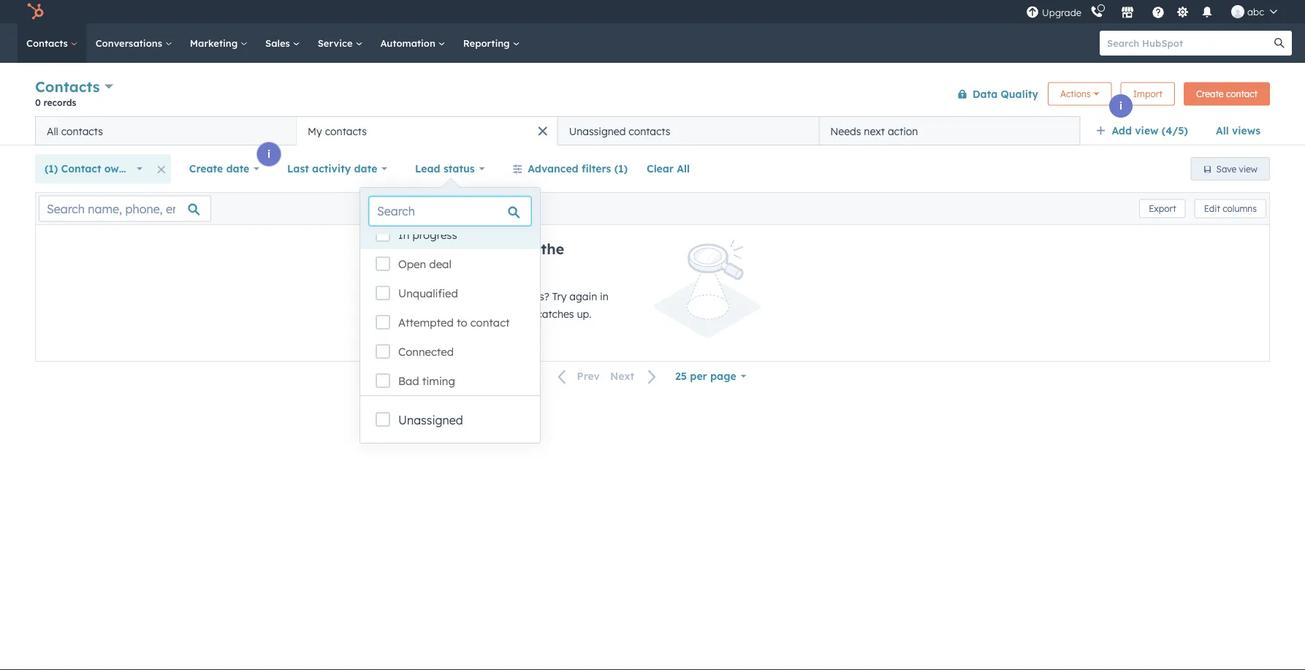 Task type: describe. For each thing, give the bounding box(es) containing it.
add
[[1112, 124, 1132, 137]]

marketing
[[190, 37, 240, 49]]

Search search field
[[369, 197, 531, 226]]

help button
[[1146, 0, 1171, 23]]

seconds
[[425, 308, 464, 320]]

date inside popup button
[[226, 162, 249, 175]]

save view button
[[1191, 157, 1270, 180]]

views
[[1232, 124, 1261, 137]]

save
[[1216, 163, 1237, 174]]

to for attempted
[[457, 316, 467, 330]]

filters
[[582, 162, 611, 175]]

all views link
[[1206, 116, 1270, 145]]

create for create contact
[[1196, 88, 1224, 99]]

clear all
[[647, 162, 690, 175]]

try
[[552, 290, 567, 303]]

advanced
[[528, 162, 579, 175]]

no contacts match the current filters.
[[396, 240, 564, 276]]

new
[[479, 290, 498, 303]]

create for create date
[[189, 162, 223, 175]]

timing
[[422, 374, 455, 388]]

records
[[43, 97, 76, 108]]

create contact
[[1196, 88, 1258, 99]]

pagination navigation
[[549, 367, 666, 386]]

data quality
[[973, 87, 1038, 100]]

abc button
[[1223, 0, 1286, 23]]

contacts link
[[18, 23, 87, 63]]

next
[[864, 125, 885, 137]]

unassigned for unassigned
[[398, 413, 463, 427]]

in progress
[[398, 228, 457, 242]]

in
[[600, 290, 609, 303]]

deal
[[429, 257, 451, 271]]

save view
[[1216, 163, 1258, 174]]

lead status
[[415, 162, 475, 175]]

my
[[308, 125, 322, 137]]

contacts for all contacts
[[61, 125, 103, 137]]

upgrade
[[1042, 7, 1082, 19]]

reporting
[[463, 37, 513, 49]]

date inside 'popup button'
[[354, 162, 377, 175]]

contacts for my contacts
[[325, 125, 367, 137]]

in
[[398, 228, 409, 242]]

import button
[[1121, 82, 1175, 106]]

clear all button
[[637, 154, 699, 183]]

status
[[444, 162, 475, 175]]

a
[[396, 308, 402, 320]]

all contacts
[[47, 125, 103, 137]]

contacts?
[[501, 290, 549, 303]]

last
[[287, 162, 309, 175]]

edit
[[1204, 203, 1220, 214]]

edit columns
[[1204, 203, 1257, 214]]

service
[[318, 37, 355, 49]]

(1) inside (1) contact owner popup button
[[45, 162, 58, 175]]

Search name, phone, email addresses, or company search field
[[39, 195, 211, 222]]

add view (4/5)
[[1112, 124, 1188, 137]]

conversations
[[96, 37, 165, 49]]

system
[[500, 308, 534, 320]]

(1) inside advanced filters (1) button
[[614, 162, 628, 175]]

sales link
[[257, 23, 309, 63]]

open deal
[[398, 257, 451, 271]]

progress
[[413, 228, 457, 242]]

the inside expecting to see new contacts? try again in a few seconds as the system catches up.
[[481, 308, 497, 320]]

unassigned contacts
[[569, 125, 671, 137]]

0 vertical spatial contacts
[[26, 37, 71, 49]]

last activity date button
[[278, 154, 397, 183]]

needs next action button
[[819, 116, 1080, 145]]

marketing link
[[181, 23, 257, 63]]

automation
[[380, 37, 438, 49]]

Search HubSpot search field
[[1100, 31, 1279, 56]]

import
[[1133, 88, 1163, 99]]

advanced filters (1) button
[[503, 154, 637, 183]]

25
[[675, 370, 687, 383]]

abc
[[1247, 5, 1264, 18]]

columns
[[1223, 203, 1257, 214]]

open
[[398, 257, 426, 271]]



Task type: locate. For each thing, give the bounding box(es) containing it.
1 horizontal spatial the
[[541, 240, 564, 258]]

i button up "add"
[[1109, 94, 1133, 118]]

contacts
[[26, 37, 71, 49], [35, 77, 100, 96], [421, 240, 486, 258]]

1 vertical spatial i
[[267, 148, 270, 160]]

unqualified
[[398, 286, 458, 300]]

(1) right filters
[[614, 162, 628, 175]]

0 vertical spatial i
[[1119, 99, 1122, 112]]

notifications image
[[1201, 7, 1214, 20]]

create date button
[[180, 154, 269, 183]]

25 per page button
[[666, 362, 756, 391]]

contacts inside "button"
[[61, 125, 103, 137]]

i
[[1119, 99, 1122, 112], [267, 148, 270, 160]]

up.
[[577, 308, 592, 320]]

the inside 'no contacts match the current filters.'
[[541, 240, 564, 258]]

view right "add"
[[1135, 124, 1159, 137]]

contacts down contacts banner
[[629, 125, 671, 137]]

data quality button
[[948, 79, 1039, 109]]

contact down new
[[470, 316, 510, 330]]

to left see
[[446, 290, 456, 303]]

create inside button
[[1196, 88, 1224, 99]]

next button
[[605, 367, 666, 386]]

reporting link
[[454, 23, 529, 63]]

1 vertical spatial i button
[[257, 142, 281, 166]]

1 horizontal spatial view
[[1239, 163, 1258, 174]]

3 contacts from the left
[[629, 125, 671, 137]]

few
[[405, 308, 422, 320]]

0 vertical spatial contact
[[1226, 88, 1258, 99]]

my contacts button
[[296, 116, 558, 145]]

0 vertical spatial i button
[[1109, 94, 1133, 118]]

to inside list box
[[457, 316, 467, 330]]

2 contacts from the left
[[325, 125, 367, 137]]

contacts right 'my'
[[325, 125, 367, 137]]

date right activity
[[354, 162, 377, 175]]

conversations link
[[87, 23, 181, 63]]

1 vertical spatial unassigned
[[398, 413, 463, 427]]

all inside button
[[677, 162, 690, 175]]

my contacts
[[308, 125, 367, 137]]

0 horizontal spatial contacts
[[61, 125, 103, 137]]

0 horizontal spatial create
[[189, 162, 223, 175]]

i for right the i 'button'
[[1119, 99, 1122, 112]]

hubspot image
[[26, 3, 44, 20]]

filters.
[[453, 258, 499, 276]]

needs next action
[[830, 125, 918, 137]]

needs
[[830, 125, 861, 137]]

0 vertical spatial to
[[446, 290, 456, 303]]

1 vertical spatial to
[[457, 316, 467, 330]]

i button
[[1109, 94, 1133, 118], [257, 142, 281, 166]]

page
[[710, 370, 736, 383]]

prev button
[[549, 367, 605, 386]]

(1)
[[45, 162, 58, 175], [614, 162, 628, 175]]

contacts inside popup button
[[35, 77, 100, 96]]

0 horizontal spatial unassigned
[[398, 413, 463, 427]]

create
[[1196, 88, 1224, 99], [189, 162, 223, 175]]

create down "all contacts" "button"
[[189, 162, 223, 175]]

1 contacts from the left
[[61, 125, 103, 137]]

marketplaces button
[[1112, 0, 1143, 23]]

gary orlando image
[[1231, 5, 1245, 18]]

all for all contacts
[[47, 125, 58, 137]]

1 vertical spatial create
[[189, 162, 223, 175]]

1 vertical spatial contacts
[[35, 77, 100, 96]]

view for save
[[1239, 163, 1258, 174]]

contacts banner
[[35, 75, 1270, 116]]

2 (1) from the left
[[614, 162, 628, 175]]

help image
[[1152, 7, 1165, 20]]

attempted
[[398, 316, 454, 330]]

to inside expecting to see new contacts? try again in a few seconds as the system catches up.
[[446, 290, 456, 303]]

all for all views
[[1216, 124, 1229, 137]]

the
[[541, 240, 564, 258], [481, 308, 497, 320]]

2 horizontal spatial contacts
[[629, 125, 671, 137]]

unassigned up filters
[[569, 125, 626, 137]]

contacts down records
[[61, 125, 103, 137]]

settings link
[[1174, 4, 1192, 19]]

quality
[[1001, 87, 1038, 100]]

unassigned down "bad timing"
[[398, 413, 463, 427]]

0 horizontal spatial i button
[[257, 142, 281, 166]]

contact inside button
[[1226, 88, 1258, 99]]

unassigned for unassigned contacts
[[569, 125, 626, 137]]

i button left last
[[257, 142, 281, 166]]

menu containing abc
[[1025, 0, 1288, 23]]

data
[[973, 87, 998, 100]]

contacts button
[[35, 76, 113, 97]]

1 vertical spatial the
[[481, 308, 497, 320]]

search image
[[1274, 38, 1285, 48]]

1 horizontal spatial unassigned
[[569, 125, 626, 137]]

0 horizontal spatial contact
[[470, 316, 510, 330]]

calling icon button
[[1084, 2, 1109, 21]]

export
[[1149, 203, 1176, 214]]

1 horizontal spatial (1)
[[614, 162, 628, 175]]

0 horizontal spatial i
[[267, 148, 270, 160]]

all right clear
[[677, 162, 690, 175]]

1 horizontal spatial date
[[354, 162, 377, 175]]

1 vertical spatial contact
[[470, 316, 510, 330]]

view right save
[[1239, 163, 1258, 174]]

menu
[[1025, 0, 1288, 23]]

lead
[[415, 162, 440, 175]]

all views
[[1216, 124, 1261, 137]]

owner
[[104, 162, 136, 175]]

prev
[[577, 370, 600, 383]]

settings image
[[1176, 6, 1189, 19]]

view inside popup button
[[1135, 124, 1159, 137]]

action
[[888, 125, 918, 137]]

bad timing
[[398, 374, 455, 388]]

2 date from the left
[[354, 162, 377, 175]]

create date
[[189, 162, 249, 175]]

0 horizontal spatial all
[[47, 125, 58, 137]]

1 horizontal spatial all
[[677, 162, 690, 175]]

view inside button
[[1239, 163, 1258, 174]]

(1) contact owner
[[45, 162, 136, 175]]

unassigned contacts button
[[558, 116, 819, 145]]

to down see
[[457, 316, 467, 330]]

list box containing in progress
[[360, 220, 540, 395]]

2 horizontal spatial all
[[1216, 124, 1229, 137]]

expecting
[[396, 290, 444, 303]]

actions
[[1060, 88, 1091, 99]]

0 horizontal spatial view
[[1135, 124, 1159, 137]]

0 vertical spatial the
[[541, 240, 564, 258]]

all inside "button"
[[47, 125, 58, 137]]

see
[[459, 290, 476, 303]]

1 vertical spatial view
[[1239, 163, 1258, 174]]

current
[[396, 258, 449, 276]]

the right match
[[541, 240, 564, 258]]

catches
[[537, 308, 574, 320]]

automation link
[[372, 23, 454, 63]]

1 horizontal spatial create
[[1196, 88, 1224, 99]]

1 horizontal spatial contact
[[1226, 88, 1258, 99]]

the right as
[[481, 308, 497, 320]]

(4/5)
[[1162, 124, 1188, 137]]

0 horizontal spatial (1)
[[45, 162, 58, 175]]

0 horizontal spatial the
[[481, 308, 497, 320]]

all contacts button
[[35, 116, 296, 145]]

unassigned inside button
[[569, 125, 626, 137]]

no
[[396, 240, 417, 258]]

again
[[570, 290, 597, 303]]

view
[[1135, 124, 1159, 137], [1239, 163, 1258, 174]]

contacts
[[61, 125, 103, 137], [325, 125, 367, 137], [629, 125, 671, 137]]

upgrade image
[[1026, 6, 1039, 19]]

i for the bottommost the i 'button'
[[267, 148, 270, 160]]

lead status button
[[406, 154, 494, 183]]

sales
[[265, 37, 293, 49]]

1 (1) from the left
[[45, 162, 58, 175]]

expecting to see new contacts? try again in a few seconds as the system catches up.
[[396, 290, 609, 320]]

(1) contact owner button
[[35, 154, 152, 183]]

contacts inside 'no contacts match the current filters.'
[[421, 240, 486, 258]]

(1) left contact at the left top of the page
[[45, 162, 58, 175]]

0 records
[[35, 97, 76, 108]]

add view (4/5) button
[[1086, 116, 1206, 145]]

create up all views
[[1196, 88, 1224, 99]]

0 vertical spatial unassigned
[[569, 125, 626, 137]]

create inside popup button
[[189, 162, 223, 175]]

notifications button
[[1195, 0, 1220, 23]]

2 vertical spatial contacts
[[421, 240, 486, 258]]

service link
[[309, 23, 372, 63]]

bad
[[398, 374, 419, 388]]

all
[[1216, 124, 1229, 137], [47, 125, 58, 137], [677, 162, 690, 175]]

all down 0 records
[[47, 125, 58, 137]]

to for expecting
[[446, 290, 456, 303]]

0 horizontal spatial date
[[226, 162, 249, 175]]

1 horizontal spatial i button
[[1109, 94, 1133, 118]]

calling icon image
[[1090, 6, 1103, 19]]

list box
[[360, 220, 540, 395]]

advanced filters (1)
[[528, 162, 628, 175]]

1 date from the left
[[226, 162, 249, 175]]

date left last
[[226, 162, 249, 175]]

view for add
[[1135, 124, 1159, 137]]

edit columns button
[[1195, 199, 1266, 218]]

1 horizontal spatial contacts
[[325, 125, 367, 137]]

match
[[490, 240, 536, 258]]

export button
[[1139, 199, 1186, 218]]

0 vertical spatial view
[[1135, 124, 1159, 137]]

1 horizontal spatial i
[[1119, 99, 1122, 112]]

0 vertical spatial create
[[1196, 88, 1224, 99]]

activity
[[312, 162, 351, 175]]

all left views
[[1216, 124, 1229, 137]]

next
[[610, 370, 634, 383]]

contacts for unassigned contacts
[[629, 125, 671, 137]]

contact up all views
[[1226, 88, 1258, 99]]

marketplaces image
[[1121, 7, 1134, 20]]



Task type: vqa. For each thing, say whether or not it's contained in the screenshot.
caret image within the Ads dropdown button
no



